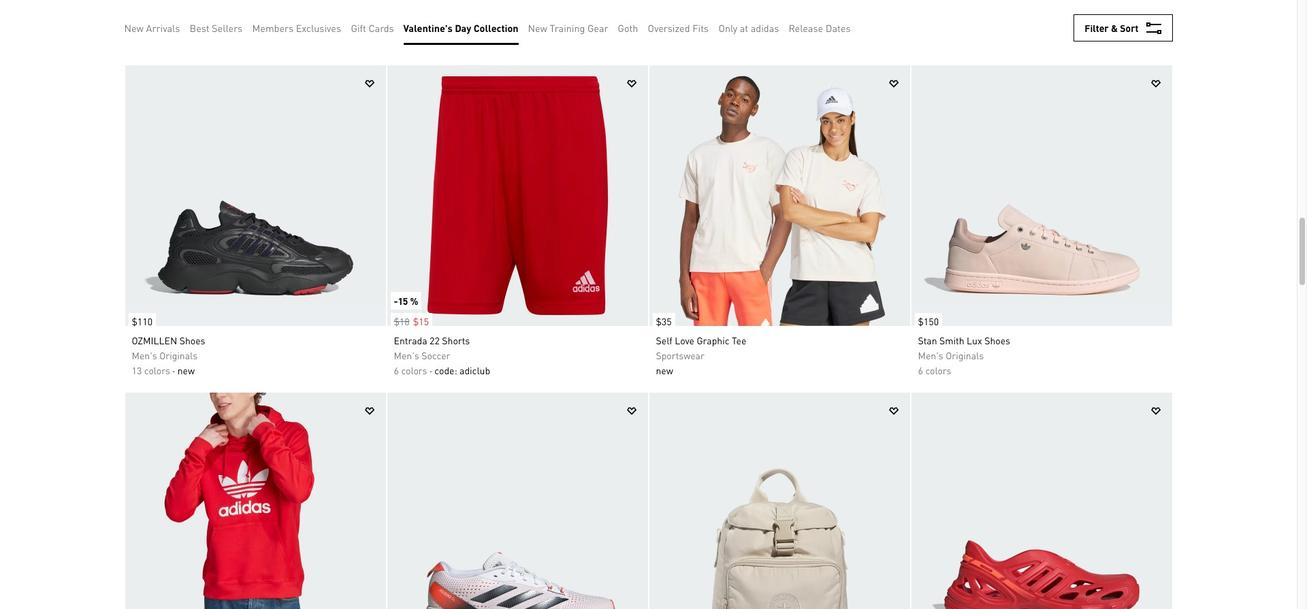 Task type: locate. For each thing, give the bounding box(es) containing it.
members exclusives
[[252, 22, 341, 34]]

6
[[394, 364, 399, 377], [918, 364, 923, 377]]

shoes
[[1027, 7, 1053, 19], [180, 334, 205, 347], [985, 334, 1011, 347]]

0 horizontal spatial 13
[[132, 364, 142, 377]]

0 horizontal spatial new
[[124, 22, 144, 34]]

entrada
[[394, 334, 427, 347]]

1 horizontal spatial new
[[656, 364, 673, 377]]

men's inside ozmillen shoes men's originals 13 colors · new
[[132, 349, 157, 362]]

colors down the ozmillen
[[144, 364, 170, 377]]

0 horizontal spatial 6
[[394, 364, 399, 377]]

6 down entrada
[[394, 364, 399, 377]]

new arrivals link
[[124, 20, 180, 35]]

new
[[178, 364, 195, 377], [656, 364, 673, 377]]

new
[[1055, 7, 1074, 19], [124, 22, 144, 34], [528, 22, 548, 34]]

new arrivals
[[124, 22, 180, 34]]

22
[[430, 334, 440, 347]]

originals
[[422, 22, 460, 34], [159, 349, 198, 362], [946, 349, 984, 362]]

collection
[[474, 22, 519, 34]]

shorts
[[442, 334, 470, 347]]

new inside 'link'
[[528, 22, 548, 34]]

shoes right "lux" on the bottom right of page
[[985, 334, 1011, 347]]

colors down valentine's
[[406, 37, 432, 49]]

2 6 from the left
[[918, 364, 923, 377]]

love
[[675, 334, 695, 347]]

new left arrivals
[[124, 22, 144, 34]]

list containing new arrivals
[[124, 11, 860, 45]]

running
[[989, 7, 1024, 19]]

men's originals 13 colors
[[394, 22, 460, 49]]

new training gear
[[528, 22, 609, 34]]

0 horizontal spatial ·
[[173, 364, 175, 377]]

· left code:
[[430, 364, 432, 377]]

new left training
[[528, 22, 548, 34]]

stan
[[918, 334, 937, 347]]

adidas
[[751, 22, 779, 34]]

shoes for new
[[1027, 7, 1053, 19]]

sellers
[[212, 22, 243, 34]]

1 · from the left
[[173, 364, 175, 377]]

originals beige originals micro 3 mini backpack image
[[649, 393, 910, 609]]

gift
[[351, 22, 366, 34]]

6 down stan
[[918, 364, 923, 377]]

colors
[[406, 37, 432, 49], [144, 364, 170, 377], [401, 364, 427, 377], [926, 364, 952, 377]]

colors inside entrada 22 shorts men's soccer 6 colors · code: adiclub
[[401, 364, 427, 377]]

originals inside men's originals 13 colors
[[422, 22, 460, 34]]

· down the ozmillen
[[173, 364, 175, 377]]

colors down stan
[[926, 364, 952, 377]]

oversized
[[648, 22, 690, 34]]

2 · from the left
[[430, 364, 432, 377]]

$18 $15
[[394, 315, 429, 328]]

shoes for men's
[[985, 334, 1011, 347]]

shoes right running
[[1027, 7, 1053, 19]]

gift cards link
[[351, 20, 394, 35]]

members
[[252, 22, 294, 34]]

0 horizontal spatial originals
[[159, 349, 198, 362]]

·
[[173, 364, 175, 377], [430, 364, 432, 377]]

goth link
[[618, 20, 638, 35]]

1 horizontal spatial new
[[528, 22, 548, 34]]

entrada 22 shorts men's soccer 6 colors · code: adiclub
[[394, 334, 490, 377]]

men's soccer red entrada 22 shorts image
[[387, 65, 648, 326]]

1 horizontal spatial ·
[[430, 364, 432, 377]]

-
[[394, 295, 398, 307]]

colors down soccer
[[401, 364, 427, 377]]

2 new from the left
[[656, 364, 673, 377]]

1 horizontal spatial originals
[[422, 22, 460, 34]]

1 6 from the left
[[394, 364, 399, 377]]

best sellers link
[[190, 20, 243, 35]]

1 horizontal spatial 13
[[394, 37, 404, 49]]

originals inside ozmillen shoes men's originals 13 colors · new
[[159, 349, 198, 362]]

men's inside men's originals 13 colors
[[394, 22, 419, 34]]

self love graphic tee sportswear new
[[656, 334, 747, 377]]

13
[[394, 37, 404, 49], [132, 364, 142, 377]]

filter & sort
[[1085, 22, 1139, 34]]

%
[[410, 295, 418, 307]]

sort
[[1120, 22, 1139, 34]]

training
[[550, 22, 585, 34]]

members exclusives link
[[252, 20, 341, 35]]

0 horizontal spatial new
[[178, 364, 195, 377]]

light
[[965, 7, 987, 19]]

1 horizontal spatial 6
[[918, 364, 923, 377]]

shoes right the ozmillen
[[180, 334, 205, 347]]

men's inside entrada 22 shorts men's soccer 6 colors · code: adiclub
[[394, 349, 419, 362]]

new for new training gear
[[528, 22, 548, 34]]

only at adidas link
[[719, 20, 779, 35]]

lux
[[967, 334, 982, 347]]

&
[[1111, 22, 1118, 34]]

soccer
[[422, 349, 450, 362]]

release dates link
[[789, 20, 851, 35]]

0 horizontal spatial shoes
[[180, 334, 205, 347]]

2 horizontal spatial shoes
[[1027, 7, 1053, 19]]

13 down the ozmillen
[[132, 364, 142, 377]]

sportswear pink self love graphic tee image
[[649, 65, 910, 326]]

release dates
[[789, 22, 851, 34]]

1 horizontal spatial shoes
[[985, 334, 1011, 347]]

sportswear
[[132, 22, 180, 34], [684, 22, 732, 34], [656, 349, 705, 362]]

1 new from the left
[[178, 364, 195, 377]]

$35 link
[[649, 306, 675, 330]]

men's originals pink stan smith lux shoes image
[[911, 65, 1172, 326]]

· inside entrada 22 shorts men's soccer 6 colors · code: adiclub
[[430, 364, 432, 377]]

ultraboost light running shoes new york together
[[918, 7, 1134, 19]]

6 inside stan smith lux shoes men's originals 6 colors
[[918, 364, 923, 377]]

13 down cards
[[394, 37, 404, 49]]

2 horizontal spatial originals
[[946, 349, 984, 362]]

men's sportswear link
[[649, 0, 910, 64]]

men's
[[394, 22, 419, 34], [656, 22, 681, 34], [132, 349, 157, 362], [394, 349, 419, 362], [918, 349, 944, 362]]

tee
[[732, 334, 747, 347]]

filter & sort button
[[1074, 14, 1173, 42]]

1 vertical spatial 13
[[132, 364, 142, 377]]

at
[[740, 22, 748, 34]]

0 vertical spatial 13
[[394, 37, 404, 49]]

new inside ozmillen shoes men's originals 13 colors · new
[[178, 364, 195, 377]]

list
[[124, 11, 860, 45]]

shoes inside ultraboost light running shoes new york together link
[[1027, 7, 1053, 19]]

new left the york
[[1055, 7, 1074, 19]]

shoes inside stan smith lux shoes men's originals 6 colors
[[985, 334, 1011, 347]]

oversized fits
[[648, 22, 709, 34]]



Task type: describe. For each thing, give the bounding box(es) containing it.
together
[[1097, 7, 1134, 19]]

york
[[1076, 7, 1095, 19]]

cards
[[369, 22, 394, 34]]

sportswear link
[[125, 0, 386, 64]]

colors inside stan smith lux shoes men's originals 6 colors
[[926, 364, 952, 377]]

code:
[[435, 364, 457, 377]]

arrivals
[[146, 22, 180, 34]]

exclusives
[[296, 22, 341, 34]]

· inside ozmillen shoes men's originals 13 colors · new
[[173, 364, 175, 377]]

men's originals red adicolor classics trefoil hoodie image
[[125, 393, 386, 609]]

-15 %
[[394, 295, 418, 307]]

filter
[[1085, 22, 1109, 34]]

$35
[[656, 315, 672, 328]]

sportswear inside "men's sportswear" link
[[684, 22, 732, 34]]

new training gear link
[[528, 20, 609, 35]]

$18
[[394, 315, 410, 328]]

sportswear inside self love graphic tee sportswear new
[[656, 349, 705, 362]]

$110 link
[[125, 306, 156, 330]]

valentine's day collection link
[[403, 20, 519, 35]]

goth
[[618, 22, 638, 34]]

13 inside men's originals 13 colors
[[394, 37, 404, 49]]

new for new arrivals
[[124, 22, 144, 34]]

only at adidas
[[719, 22, 779, 34]]

$150 link
[[911, 306, 942, 330]]

adiclub
[[460, 364, 490, 377]]

15
[[398, 295, 408, 307]]

graphic
[[697, 334, 730, 347]]

$110
[[132, 315, 153, 328]]

oversized fits link
[[648, 20, 709, 35]]

gift cards
[[351, 22, 394, 34]]

valentine's
[[403, 22, 453, 34]]

13 inside ozmillen shoes men's originals 13 colors · new
[[132, 364, 142, 377]]

fits
[[693, 22, 709, 34]]

best sellers
[[190, 22, 243, 34]]

men's inside stan smith lux shoes men's originals 6 colors
[[918, 349, 944, 362]]

self
[[656, 334, 673, 347]]

sportswear inside "link"
[[132, 22, 180, 34]]

ozmillen shoes men's originals 13 colors · new
[[132, 334, 205, 377]]

men's originals black ozmillen shoes image
[[125, 65, 386, 326]]

new inside self love graphic tee sportswear new
[[656, 364, 673, 377]]

best
[[190, 22, 209, 34]]

$150
[[918, 315, 939, 328]]

originals inside stan smith lux shoes men's originals 6 colors
[[946, 349, 984, 362]]

men's sportswear
[[656, 22, 732, 34]]

smith
[[940, 334, 965, 347]]

shoes inside ozmillen shoes men's originals 13 colors · new
[[180, 334, 205, 347]]

dates
[[826, 22, 851, 34]]

ultraboost
[[918, 7, 963, 19]]

$15
[[413, 315, 429, 328]]

colors inside men's originals 13 colors
[[406, 37, 432, 49]]

stan smith lux shoes men's originals 6 colors
[[918, 334, 1011, 377]]

valentine's day collection
[[403, 22, 519, 34]]

ultraboost light running shoes new york together link
[[911, 0, 1172, 64]]

day
[[455, 22, 471, 34]]

gear
[[588, 22, 609, 34]]

only
[[719, 22, 738, 34]]

2 horizontal spatial new
[[1055, 7, 1074, 19]]

men's originals red adifom supernova shoes image
[[911, 393, 1172, 609]]

release
[[789, 22, 823, 34]]

men's running white adizero sl image
[[387, 393, 648, 609]]

ozmillen
[[132, 334, 177, 347]]

6 inside entrada 22 shorts men's soccer 6 colors · code: adiclub
[[394, 364, 399, 377]]

colors inside ozmillen shoes men's originals 13 colors · new
[[144, 364, 170, 377]]



Task type: vqa. For each thing, say whether or not it's contained in the screenshot.
Only at adidas link
yes



